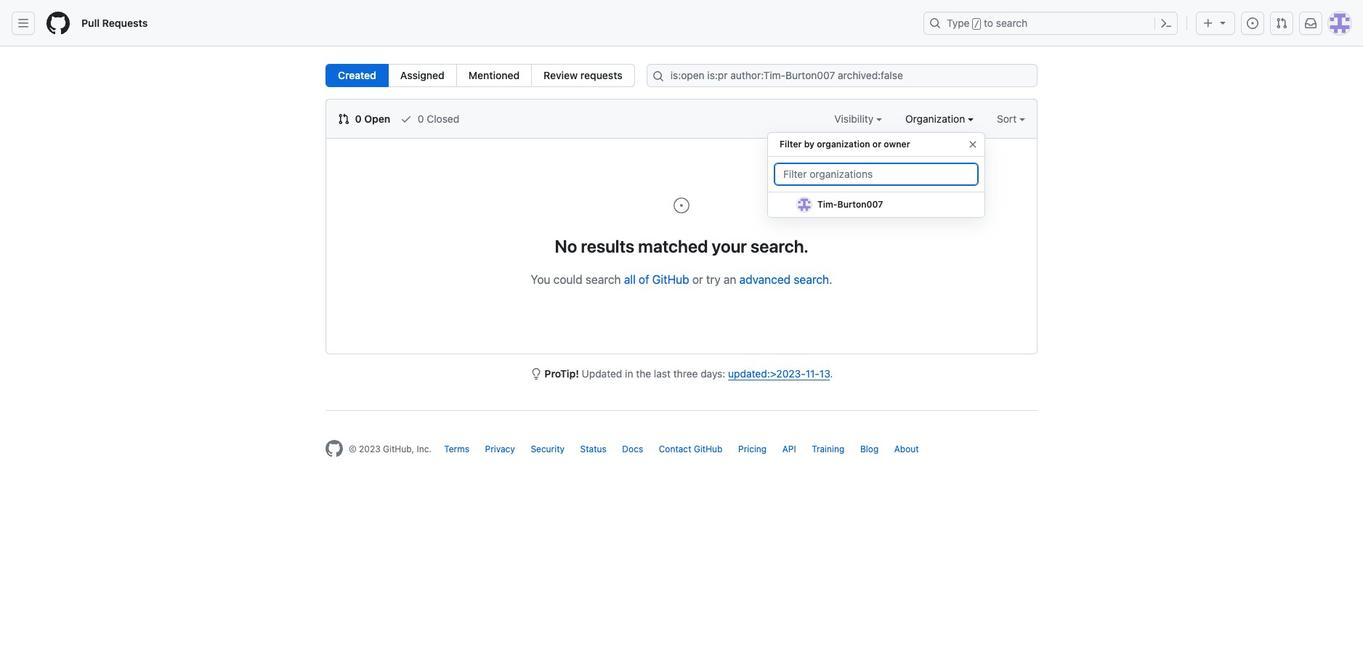 Task type: vqa. For each thing, say whether or not it's contained in the screenshot.
resets.
no



Task type: describe. For each thing, give the bounding box(es) containing it.
your
[[712, 236, 747, 257]]

open
[[364, 113, 390, 125]]

assigned link
[[388, 64, 457, 87]]

sort button
[[997, 111, 1025, 126]]

type / to search
[[947, 17, 1028, 29]]

privacy link
[[485, 444, 515, 455]]

about
[[894, 444, 919, 455]]

©
[[349, 444, 357, 455]]

0 vertical spatial .
[[829, 273, 832, 286]]

@tim burton007 image
[[797, 198, 812, 212]]

last
[[654, 368, 671, 380]]

by
[[804, 139, 815, 150]]

owner
[[884, 139, 910, 150]]

you could search all of github or try an advanced search .
[[531, 273, 832, 286]]

notifications image
[[1305, 17, 1317, 29]]

training link
[[812, 444, 845, 455]]

results
[[581, 236, 634, 257]]

check image
[[400, 113, 412, 125]]

type
[[947, 17, 970, 29]]

1 horizontal spatial search
[[794, 273, 829, 286]]

three
[[673, 368, 698, 380]]

blog
[[860, 444, 879, 455]]

plus image
[[1203, 17, 1214, 29]]

filter
[[780, 139, 802, 150]]

privacy
[[485, 444, 515, 455]]

1 horizontal spatial git pull request image
[[1276, 17, 1288, 29]]

you
[[531, 273, 550, 286]]

© 2023 github, inc.
[[349, 444, 432, 455]]

filter by organization menu
[[767, 126, 985, 230]]

to
[[984, 17, 993, 29]]

status
[[580, 444, 607, 455]]

blog link
[[860, 444, 879, 455]]

Search all issues text field
[[647, 64, 1038, 87]]

13
[[820, 368, 830, 380]]

light bulb image
[[530, 368, 542, 380]]

updated
[[582, 368, 622, 380]]

0 closed link
[[400, 111, 459, 126]]

1 vertical spatial or
[[692, 273, 703, 286]]

the
[[636, 368, 651, 380]]

updated:>2023-11-13 link
[[728, 368, 830, 380]]

0 horizontal spatial github
[[652, 273, 689, 286]]

tim-
[[818, 199, 838, 210]]

git pull request image inside 0 open 'link'
[[338, 113, 350, 125]]

advanced
[[739, 273, 791, 286]]

Issues search field
[[647, 64, 1038, 87]]

homepage image
[[326, 440, 343, 458]]

contact github link
[[659, 444, 723, 455]]

0 closed
[[415, 113, 459, 125]]

0 open
[[352, 113, 390, 125]]

of
[[639, 273, 649, 286]]

pull
[[81, 17, 100, 29]]

closed
[[427, 113, 459, 125]]

visibility
[[834, 113, 876, 125]]

0 for closed
[[418, 113, 424, 125]]

command palette image
[[1160, 17, 1172, 29]]

matched
[[638, 236, 708, 257]]

all of github link
[[624, 273, 689, 286]]

review requests
[[544, 69, 623, 81]]

search.
[[751, 236, 808, 257]]



Task type: locate. For each thing, give the bounding box(es) containing it.
search
[[996, 17, 1028, 29], [586, 273, 621, 286], [794, 273, 829, 286]]

docs
[[622, 444, 643, 455]]

0 vertical spatial github
[[652, 273, 689, 286]]

0 left open
[[355, 113, 362, 125]]

docs link
[[622, 444, 643, 455]]

status link
[[580, 444, 607, 455]]

no
[[555, 236, 577, 257]]

pull requests
[[81, 17, 148, 29]]

assigned
[[400, 69, 445, 81]]

no results matched your search.
[[555, 236, 808, 257]]

or left try
[[692, 273, 703, 286]]

api link
[[782, 444, 796, 455]]

git pull request image left the 0 open
[[338, 113, 350, 125]]

0 horizontal spatial or
[[692, 273, 703, 286]]

1 0 from the left
[[355, 113, 362, 125]]

0
[[355, 113, 362, 125], [418, 113, 424, 125]]

1 horizontal spatial 0
[[418, 113, 424, 125]]

issue opened image
[[673, 197, 690, 214]]

protip! updated in the last three days: updated:>2023-11-13 .
[[545, 368, 833, 380]]

issue opened image
[[1247, 17, 1259, 29]]

updated:>2023-
[[728, 368, 806, 380]]

1 vertical spatial git pull request image
[[338, 113, 350, 125]]

contact github
[[659, 444, 723, 455]]

github,
[[383, 444, 414, 455]]

advanced search link
[[739, 273, 829, 286]]

security
[[531, 444, 565, 455]]

visibility button
[[834, 111, 882, 126]]

inc.
[[417, 444, 432, 455]]

training
[[812, 444, 845, 455]]

review
[[544, 69, 578, 81]]

0 inside 'link'
[[355, 113, 362, 125]]

triangle down image
[[1217, 17, 1229, 28]]

terms
[[444, 444, 469, 455]]

pull requests element
[[326, 64, 635, 87]]

.
[[829, 273, 832, 286], [830, 368, 833, 380]]

or inside menu
[[873, 139, 882, 150]]

api
[[782, 444, 796, 455]]

pricing link
[[738, 444, 767, 455]]

search right to
[[996, 17, 1028, 29]]

could
[[553, 273, 583, 286]]

contact
[[659, 444, 691, 455]]

/
[[974, 19, 979, 29]]

mentioned
[[469, 69, 520, 81]]

requests
[[580, 69, 623, 81]]

. right 11- at the right bottom of page
[[830, 368, 833, 380]]

github
[[652, 273, 689, 286], [694, 444, 723, 455]]

tim-burton007 link
[[768, 193, 985, 218]]

0 horizontal spatial git pull request image
[[338, 113, 350, 125]]

search image
[[652, 70, 664, 82]]

0 vertical spatial git pull request image
[[1276, 17, 1288, 29]]

0 right check image
[[418, 113, 424, 125]]

. right the advanced
[[829, 273, 832, 286]]

protip!
[[545, 368, 579, 380]]

search left all
[[586, 273, 621, 286]]

close menu image
[[967, 139, 979, 150]]

about link
[[894, 444, 919, 455]]

burton007
[[838, 199, 883, 210]]

in
[[625, 368, 633, 380]]

organization
[[905, 113, 968, 125]]

pricing
[[738, 444, 767, 455]]

0 horizontal spatial search
[[586, 273, 621, 286]]

or left owner
[[873, 139, 882, 150]]

2 0 from the left
[[418, 113, 424, 125]]

2 horizontal spatial search
[[996, 17, 1028, 29]]

1 horizontal spatial github
[[694, 444, 723, 455]]

tim-burton007
[[818, 199, 883, 210]]

organization
[[817, 139, 870, 150]]

0 for open
[[355, 113, 362, 125]]

github right of
[[652, 273, 689, 286]]

github right contact
[[694, 444, 723, 455]]

0 vertical spatial or
[[873, 139, 882, 150]]

all
[[624, 273, 636, 286]]

1 horizontal spatial or
[[873, 139, 882, 150]]

filter by organization or owner
[[780, 139, 910, 150]]

git pull request image
[[1276, 17, 1288, 29], [338, 113, 350, 125]]

2023
[[359, 444, 381, 455]]

organization button
[[905, 111, 974, 126]]

or
[[873, 139, 882, 150], [692, 273, 703, 286]]

requests
[[102, 17, 148, 29]]

Filter organizations text field
[[774, 163, 979, 186]]

an
[[724, 273, 736, 286]]

mentioned link
[[456, 64, 532, 87]]

homepage image
[[47, 12, 70, 35]]

review requests link
[[531, 64, 635, 87]]

sort
[[997, 113, 1017, 125]]

11-
[[806, 368, 820, 380]]

0 horizontal spatial 0
[[355, 113, 362, 125]]

try
[[706, 273, 721, 286]]

1 vertical spatial .
[[830, 368, 833, 380]]

git pull request image left notifications image
[[1276, 17, 1288, 29]]

0 open link
[[338, 111, 390, 126]]

search down search.
[[794, 273, 829, 286]]

days:
[[701, 368, 725, 380]]

1 vertical spatial github
[[694, 444, 723, 455]]

terms link
[[444, 444, 469, 455]]

security link
[[531, 444, 565, 455]]



